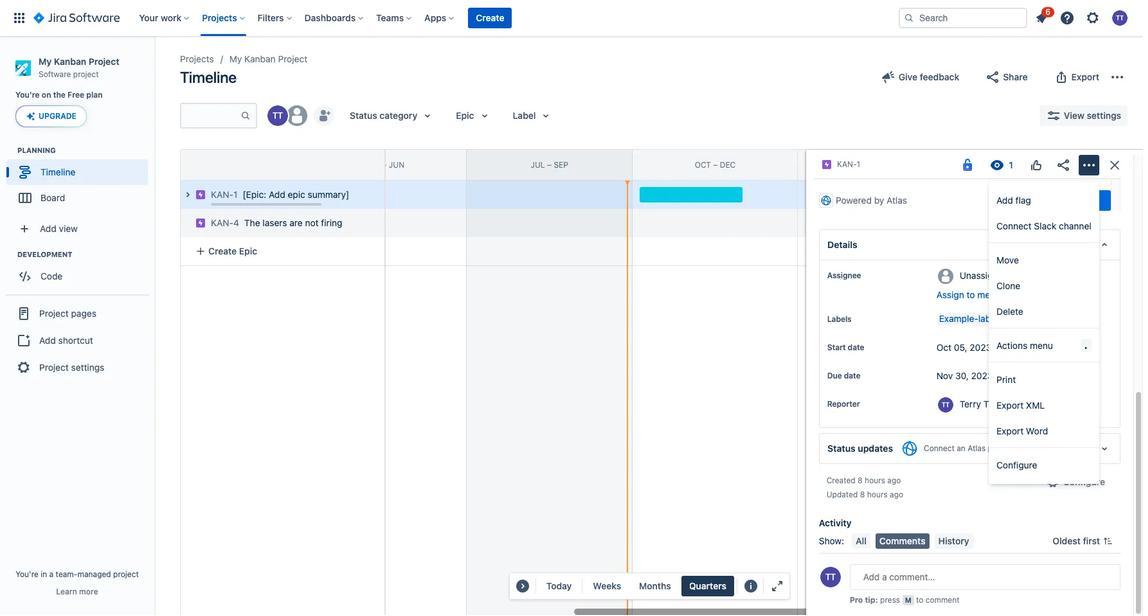 Task type: describe. For each thing, give the bounding box(es) containing it.
m
[[905, 596, 912, 605]]

clone button
[[989, 273, 1100, 298]]

software
[[39, 69, 71, 79]]

tip:
[[865, 596, 878, 605]]

you're for you're in a team-managed project
[[16, 570, 39, 580]]

terry turtle
[[960, 399, 1008, 410]]

shortcut
[[58, 335, 93, 346]]

configure link down the export word link
[[989, 452, 1100, 478]]

create for create epic
[[208, 246, 237, 257]]

free
[[68, 90, 84, 100]]

filters button
[[254, 8, 297, 28]]

teams
[[376, 12, 404, 23]]

development image
[[2, 247, 17, 263]]

months
[[640, 581, 672, 592]]

kan-1 [epic: add epic summary]
[[211, 189, 349, 200]]

Add a comment… field
[[850, 565, 1121, 590]]

connect for connect slack channel
[[997, 220, 1032, 231]]

vote options: no one has voted for this issue yet. image
[[1029, 158, 1045, 173]]

timeline inside timeline link
[[41, 167, 75, 177]]

help image
[[1060, 10, 1075, 26]]

Search field
[[899, 8, 1028, 28]]

upgrade
[[39, 111, 76, 121]]

view
[[1064, 110, 1085, 121]]

export xml
[[997, 400, 1045, 411]]

weeks
[[594, 581, 622, 592]]

kan-1
[[837, 159, 861, 169]]

profile image of terry turtle image
[[821, 567, 841, 588]]

on
[[42, 90, 51, 100]]

0 horizontal spatial configure
[[997, 460, 1038, 471]]

menu bar containing all
[[850, 534, 976, 549]]

more
[[79, 587, 98, 597]]

your work button
[[135, 8, 194, 28]]

give feedback button
[[873, 67, 968, 87]]

updated
[[827, 490, 858, 500]]

create epic button
[[188, 240, 377, 263]]

oldest first button
[[1045, 534, 1121, 549]]

terry turtle image
[[268, 105, 288, 126]]

add people image
[[316, 108, 332, 123]]

add flag button
[[989, 187, 1100, 213]]

projects link
[[180, 51, 214, 67]]

.
[[1084, 341, 1089, 351]]

lasers
[[263, 217, 287, 228]]

1 vertical spatial to
[[917, 596, 924, 605]]

timeline link
[[6, 160, 148, 185]]

mar
[[877, 160, 894, 170]]

– for apr – jun
[[382, 160, 387, 170]]

export for export xml
[[997, 400, 1024, 411]]

you're on the free plan
[[15, 90, 103, 100]]

nov 30, 2023
[[937, 370, 993, 381]]

epic image
[[196, 190, 206, 200]]

6
[[1046, 7, 1051, 17]]

view settings image
[[1046, 108, 1062, 123]]

enter full screen image
[[770, 579, 785, 594]]

give feedback
[[899, 71, 960, 82]]

epic
[[288, 189, 305, 200]]

kanban for my kanban project software project
[[54, 56, 86, 67]]

weeks button
[[586, 576, 630, 597]]

group containing move
[[989, 243, 1100, 328]]

example-label
[[940, 313, 999, 324]]

4
[[234, 217, 239, 228]]

configure link up oldest first
[[1038, 472, 1113, 493]]

create button
[[468, 8, 512, 28]]

export xml link
[[989, 392, 1100, 418]]

export button
[[1046, 67, 1108, 87]]

view
[[59, 223, 78, 234]]

show child issues image
[[180, 187, 196, 203]]

1 horizontal spatial project
[[113, 570, 139, 580]]

1 horizontal spatial kan-1 link
[[837, 158, 861, 171]]

jan – mar
[[853, 160, 894, 170]]

project down filters popup button
[[278, 53, 308, 64]]

project pages link
[[5, 300, 149, 328]]

quarters
[[690, 581, 727, 592]]

banner containing your work
[[0, 0, 1144, 36]]

learn
[[56, 587, 77, 597]]

date for start date
[[848, 343, 865, 352]]

turtle
[[984, 399, 1008, 410]]

a
[[49, 570, 54, 580]]

apr – jun '24
[[1018, 160, 1071, 170]]

kan- for kan-1
[[837, 159, 857, 169]]

export for export word
[[997, 425, 1024, 436]]

newest first image
[[1103, 536, 1113, 547]]

created 8 hours ago updated 8 hours ago
[[827, 476, 904, 500]]

start
[[828, 343, 846, 352]]

comments
[[880, 536, 926, 547]]

label button
[[505, 105, 562, 126]]

my for my kanban project software project
[[39, 56, 52, 67]]

export icon image
[[1054, 69, 1069, 85]]

apr for apr – jun
[[365, 160, 380, 170]]

first
[[1083, 536, 1101, 547]]

sidebar navigation image
[[140, 51, 169, 77]]

summary]
[[308, 189, 349, 200]]

code
[[41, 271, 63, 282]]

labels
[[828, 314, 852, 324]]

move button
[[989, 247, 1100, 273]]

delete
[[997, 306, 1024, 317]]

add view button
[[8, 216, 147, 242]]

project down add shortcut
[[39, 362, 69, 373]]

give
[[899, 71, 918, 82]]

export for export
[[1072, 71, 1100, 82]]

updates
[[858, 443, 893, 454]]

create for create
[[476, 12, 505, 23]]

notifications image
[[1034, 10, 1050, 26]]

flag
[[1016, 195, 1032, 206]]

jun for apr – jun
[[389, 160, 405, 170]]

comments button
[[876, 534, 930, 549]]

oldest
[[1053, 536, 1081, 547]]

1 vertical spatial epic image
[[196, 218, 206, 228]]

reporter
[[828, 399, 860, 409]]

export word link
[[989, 418, 1100, 444]]

you're for you're on the free plan
[[15, 90, 40, 100]]

in
[[41, 570, 47, 580]]

[epic:
[[243, 189, 266, 200]]

due date pin to top. only you can see pinned fields. image
[[864, 371, 874, 381]]

firing
[[321, 217, 343, 228]]

appswitcher icon image
[[12, 10, 27, 26]]

connect for connect an atlas project
[[924, 444, 955, 453]]

jul – sep
[[531, 160, 569, 170]]

project inside my kanban project software project
[[89, 56, 119, 67]]

apps
[[425, 12, 447, 23]]

legend image
[[743, 579, 759, 594]]

1 vertical spatial hours
[[868, 490, 888, 500]]

epic button
[[448, 105, 500, 126]]

actions image
[[1082, 158, 1097, 173]]

projects for 'projects' dropdown button
[[202, 12, 237, 23]]

1 for kan-1
[[857, 159, 861, 169]]

epic inside dropdown button
[[456, 110, 474, 121]]

apps button
[[421, 8, 459, 28]]

settings for view settings
[[1087, 110, 1122, 121]]

share image
[[986, 69, 1001, 85]]

1 vertical spatial ago
[[890, 490, 904, 500]]

team-
[[56, 570, 77, 580]]

apr for apr – jun '24
[[1018, 160, 1033, 170]]

pro tip: press m to comment
[[850, 596, 960, 605]]

add for add view
[[40, 223, 56, 234]]

example-
[[940, 313, 979, 324]]

label
[[513, 110, 536, 121]]

search image
[[904, 13, 915, 23]]

epic inside button
[[239, 246, 257, 257]]

0 vertical spatial hours
[[865, 476, 886, 486]]

– for jul – sep
[[547, 160, 552, 170]]

my kanban project link
[[229, 51, 308, 67]]

settings for project settings
[[71, 362, 104, 373]]

slack
[[1035, 220, 1057, 231]]



Task type: vqa. For each thing, say whether or not it's contained in the screenshot.
– corresponding to Oct – Dec
yes



Task type: locate. For each thing, give the bounding box(es) containing it.
add left 'epic'
[[269, 189, 285, 200]]

my kanban project
[[229, 53, 308, 64]]

1 vertical spatial date
[[844, 371, 861, 381]]

Search timeline text field
[[181, 104, 241, 127]]

– for apr – jun '24
[[1035, 160, 1040, 170]]

hours down updates
[[865, 476, 886, 486]]

1 horizontal spatial apr
[[1018, 160, 1033, 170]]

0 vertical spatial export
[[1072, 71, 1100, 82]]

filters
[[258, 12, 284, 23]]

– left dec
[[714, 160, 718, 170]]

2 vertical spatial project
[[113, 570, 139, 580]]

add shortcut
[[39, 335, 93, 346]]

nov
[[937, 370, 953, 381]]

create inside primary element
[[476, 12, 505, 23]]

1 horizontal spatial jun
[[1042, 160, 1057, 170]]

your profile and settings image
[[1113, 10, 1128, 26]]

2 vertical spatial kan-
[[211, 217, 234, 228]]

menu bar
[[850, 534, 976, 549]]

0 vertical spatial oct
[[695, 160, 711, 170]]

1 vertical spatial you're
[[16, 570, 39, 580]]

0 vertical spatial 2023
[[970, 342, 992, 353]]

1 vertical spatial projects
[[180, 53, 214, 64]]

status updates
[[828, 443, 893, 454]]

1 horizontal spatial kanban
[[244, 53, 276, 64]]

ago
[[888, 476, 901, 486], [890, 490, 904, 500]]

1 vertical spatial 8
[[860, 490, 865, 500]]

my inside my kanban project software project
[[39, 56, 52, 67]]

assignee
[[828, 271, 862, 280]]

1 you're from the top
[[15, 90, 40, 100]]

kan-4 the lasers are not firing
[[211, 217, 343, 228]]

status for status category
[[350, 110, 377, 121]]

settings inside dropdown button
[[1087, 110, 1122, 121]]

learn more button
[[56, 587, 98, 598]]

are
[[290, 217, 303, 228]]

1 horizontal spatial my
[[229, 53, 242, 64]]

1 vertical spatial settings
[[71, 362, 104, 373]]

jun for apr – jun '24
[[1042, 160, 1057, 170]]

plan
[[86, 90, 103, 100]]

pages
[[71, 308, 96, 319]]

not
[[305, 217, 319, 228]]

hours
[[865, 476, 886, 486], [868, 490, 888, 500]]

1 horizontal spatial status
[[828, 443, 856, 454]]

0 horizontal spatial kan-1 link
[[211, 188, 238, 201]]

jan
[[853, 160, 868, 170]]

add for add shortcut
[[39, 335, 56, 346]]

project up plan
[[73, 69, 99, 79]]

board
[[41, 192, 65, 203]]

projects inside dropdown button
[[202, 12, 237, 23]]

epic left the label
[[456, 110, 474, 121]]

connect inside status updates element
[[924, 444, 955, 453]]

actions
[[997, 340, 1028, 351]]

your work
[[139, 12, 182, 23]]

unassigned image
[[287, 105, 307, 126]]

group containing project pages
[[5, 295, 149, 386]]

group containing print
[[989, 363, 1100, 448]]

to left me
[[967, 289, 975, 300]]

planning image
[[2, 143, 17, 158]]

date for due date
[[844, 371, 861, 381]]

1 vertical spatial export
[[997, 400, 1024, 411]]

apr down status category
[[365, 160, 380, 170]]

settings right view
[[1087, 110, 1122, 121]]

add left view
[[40, 223, 56, 234]]

kanban up software
[[54, 56, 86, 67]]

my kanban project software project
[[39, 56, 119, 79]]

created
[[827, 476, 856, 486]]

0 horizontal spatial apr
[[365, 160, 380, 170]]

kanban inside my kanban project software project
[[54, 56, 86, 67]]

oct for oct 05, 2023
[[937, 342, 952, 353]]

oct left "05,"
[[937, 342, 952, 353]]

label
[[979, 313, 999, 324]]

30,
[[956, 370, 969, 381]]

1 vertical spatial epic
[[239, 246, 257, 257]]

export left word in the bottom right of the page
[[997, 425, 1024, 436]]

– for jan – mar
[[870, 160, 875, 170]]

your
[[139, 12, 158, 23]]

0 horizontal spatial project
[[73, 69, 99, 79]]

delete button
[[989, 298, 1100, 324]]

menu
[[1030, 340, 1054, 351]]

0 vertical spatial 1
[[857, 159, 861, 169]]

planning
[[17, 146, 56, 155]]

connect slack channel button
[[989, 213, 1100, 239]]

primary element
[[8, 0, 899, 36]]

kan- right epic image
[[211, 189, 234, 200]]

development
[[17, 250, 72, 259]]

0 horizontal spatial to
[[917, 596, 924, 605]]

– right jul
[[547, 160, 552, 170]]

project inside my kanban project software project
[[73, 69, 99, 79]]

1 jun from the left
[[389, 160, 405, 170]]

quarters button
[[682, 576, 735, 597]]

all
[[856, 536, 867, 547]]

details
[[828, 239, 858, 250]]

kan-1 link right epic image
[[211, 188, 238, 201]]

2 apr from the left
[[1018, 160, 1033, 170]]

0 vertical spatial epic image
[[822, 160, 832, 170]]

2023 for nov 30, 2023
[[972, 370, 993, 381]]

0 horizontal spatial connect
[[924, 444, 955, 453]]

kan- left the
[[211, 217, 234, 228]]

create down kan-4 link
[[208, 246, 237, 257]]

0 horizontal spatial jun
[[389, 160, 405, 170]]

add left shortcut
[[39, 335, 56, 346]]

my up software
[[39, 56, 52, 67]]

an
[[957, 444, 966, 453]]

jira software image
[[33, 10, 120, 26], [33, 10, 120, 26]]

add for add flag
[[997, 195, 1014, 206]]

1 horizontal spatial settings
[[1087, 110, 1122, 121]]

share image
[[1056, 158, 1072, 173]]

1 vertical spatial project
[[988, 444, 1014, 453]]

4 – from the left
[[870, 160, 875, 170]]

project settings
[[39, 362, 104, 373]]

1 left the [epic:
[[234, 189, 238, 200]]

dashboards button
[[301, 8, 369, 28]]

date right start at right bottom
[[848, 343, 865, 352]]

configure link
[[989, 452, 1100, 478], [1038, 472, 1113, 493]]

kanban for my kanban project
[[244, 53, 276, 64]]

2023 for oct 05, 2023
[[970, 342, 992, 353]]

copy link to issue image
[[858, 159, 868, 170]]

configure up "oldest first" button
[[1064, 477, 1106, 487]]

project
[[278, 53, 308, 64], [89, 56, 119, 67], [39, 308, 69, 319], [39, 362, 69, 373]]

0 vertical spatial project
[[73, 69, 99, 79]]

add inside popup button
[[40, 223, 56, 234]]

projects up the projects "link"
[[202, 12, 237, 23]]

details element
[[819, 230, 1121, 260]]

0 vertical spatial kan-
[[837, 159, 857, 169]]

status inside dropdown button
[[350, 110, 377, 121]]

– for oct – dec
[[714, 160, 718, 170]]

1 horizontal spatial configure
[[1064, 477, 1106, 487]]

1 horizontal spatial 1
[[857, 159, 861, 169]]

add flag
[[997, 195, 1032, 206]]

8 right created
[[858, 476, 863, 486]]

add
[[269, 189, 285, 200], [997, 195, 1014, 206], [40, 223, 56, 234], [39, 335, 56, 346]]

status updates element
[[819, 433, 1121, 464]]

epic image
[[822, 160, 832, 170], [196, 218, 206, 228]]

0 horizontal spatial timeline
[[41, 167, 75, 177]]

1 vertical spatial kan-
[[211, 189, 234, 200]]

projects right sidebar navigation image
[[180, 53, 214, 64]]

1 vertical spatial 2023
[[972, 370, 993, 381]]

1 horizontal spatial epic image
[[822, 160, 832, 170]]

0 horizontal spatial my
[[39, 56, 52, 67]]

group containing add flag
[[989, 183, 1100, 242]]

me
[[978, 289, 991, 300]]

0 vertical spatial 8
[[858, 476, 863, 486]]

1 vertical spatial timeline
[[41, 167, 75, 177]]

0 vertical spatial ago
[[888, 476, 901, 486]]

2023 right "05,"
[[970, 342, 992, 353]]

project
[[73, 69, 99, 79], [988, 444, 1014, 453], [113, 570, 139, 580]]

view settings button
[[1040, 105, 1128, 126]]

1 vertical spatial 1
[[234, 189, 238, 200]]

1 left mar
[[857, 159, 861, 169]]

2 horizontal spatial project
[[988, 444, 1014, 453]]

0 horizontal spatial create
[[208, 246, 237, 257]]

'24
[[1059, 160, 1071, 170]]

0 horizontal spatial settings
[[71, 362, 104, 373]]

upgrade button
[[16, 106, 86, 127]]

epic image left kan-1 on the right
[[822, 160, 832, 170]]

0 horizontal spatial epic image
[[196, 218, 206, 228]]

8
[[858, 476, 863, 486], [860, 490, 865, 500]]

kan- left the copy link to issue icon
[[837, 159, 857, 169]]

actions menu
[[997, 340, 1054, 351]]

kan-
[[837, 159, 857, 169], [211, 189, 234, 200], [211, 217, 234, 228]]

1 vertical spatial create
[[208, 246, 237, 257]]

timeline up board
[[41, 167, 75, 177]]

group
[[989, 183, 1100, 242], [989, 243, 1100, 328], [5, 295, 149, 386], [989, 363, 1100, 448]]

example-label link
[[937, 313, 1001, 326]]

2 vertical spatial export
[[997, 425, 1024, 436]]

3 – from the left
[[714, 160, 718, 170]]

0 vertical spatial to
[[967, 289, 975, 300]]

1 horizontal spatial connect
[[997, 220, 1032, 231]]

0 vertical spatial status
[[350, 110, 377, 121]]

project right atlas
[[988, 444, 1014, 453]]

projects
[[202, 12, 237, 23], [180, 53, 214, 64]]

8 right updated
[[860, 490, 865, 500]]

to inside button
[[967, 289, 975, 300]]

comment
[[926, 596, 960, 605]]

configure down 'export word'
[[997, 460, 1038, 471]]

date left due date pin to top. only you can see pinned fields. image
[[844, 371, 861, 381]]

view settings
[[1064, 110, 1122, 121]]

2 jun from the left
[[1042, 160, 1057, 170]]

project right managed
[[113, 570, 139, 580]]

2 – from the left
[[547, 160, 552, 170]]

export inside button
[[1072, 71, 1100, 82]]

export
[[1072, 71, 1100, 82], [997, 400, 1024, 411], [997, 425, 1024, 436]]

labels pin to top. only you can see pinned fields. image
[[855, 314, 865, 325]]

1 for kan-1 [epic: add epic summary]
[[234, 189, 238, 200]]

you're left in
[[16, 570, 39, 580]]

kanban down filters
[[244, 53, 276, 64]]

my right the projects "link"
[[229, 53, 242, 64]]

oct left dec
[[695, 160, 711, 170]]

0 vertical spatial timeline
[[180, 68, 237, 86]]

show:
[[819, 536, 845, 547]]

learn more
[[56, 587, 98, 597]]

1 vertical spatial connect
[[924, 444, 955, 453]]

due
[[828, 371, 842, 381]]

close image
[[1108, 158, 1123, 173]]

project up plan
[[89, 56, 119, 67]]

jun down status category dropdown button at the top left of page
[[389, 160, 405, 170]]

1 horizontal spatial timeline
[[180, 68, 237, 86]]

connect an atlas project
[[924, 444, 1014, 453]]

2023 right 30,
[[972, 370, 993, 381]]

assignee pin to top. only you can see pinned fields. image
[[864, 271, 875, 281]]

2 you're from the top
[[16, 570, 39, 580]]

1 vertical spatial configure
[[1064, 477, 1106, 487]]

0 vertical spatial you're
[[15, 90, 40, 100]]

0 vertical spatial date
[[848, 343, 865, 352]]

1 vertical spatial oct
[[937, 342, 952, 353]]

oldest first
[[1053, 536, 1101, 547]]

5 – from the left
[[1035, 160, 1040, 170]]

export right 'export icon'
[[1072, 71, 1100, 82]]

0 horizontal spatial kanban
[[54, 56, 86, 67]]

assign to me button
[[937, 289, 1108, 302]]

start date
[[828, 343, 865, 352]]

you're in a team-managed project
[[16, 570, 139, 580]]

0 vertical spatial projects
[[202, 12, 237, 23]]

pro
[[850, 596, 863, 605]]

connect down add flag
[[997, 220, 1032, 231]]

settings image
[[1086, 10, 1101, 26]]

planning group
[[6, 146, 154, 215]]

add shortcut button
[[5, 328, 149, 354]]

projects for the projects "link"
[[180, 53, 214, 64]]

1 horizontal spatial create
[[476, 12, 505, 23]]

jun left '24
[[1042, 160, 1057, 170]]

assign
[[937, 289, 965, 300]]

today
[[547, 581, 573, 592]]

timeline down the projects "link"
[[180, 68, 237, 86]]

ago down updates
[[888, 476, 901, 486]]

connect inside button
[[997, 220, 1032, 231]]

status up created
[[828, 443, 856, 454]]

hours right updated
[[868, 490, 888, 500]]

board link
[[6, 185, 148, 211]]

kan- for kan-1 [epic: add epic summary]
[[211, 189, 234, 200]]

0 vertical spatial configure
[[997, 460, 1038, 471]]

– down status category
[[382, 160, 387, 170]]

1 – from the left
[[382, 160, 387, 170]]

0 horizontal spatial oct
[[695, 160, 711, 170]]

0 vertical spatial settings
[[1087, 110, 1122, 121]]

– right the copy link to issue icon
[[870, 160, 875, 170]]

you're left on
[[15, 90, 40, 100]]

epic down the
[[239, 246, 257, 257]]

1 horizontal spatial epic
[[456, 110, 474, 121]]

0 vertical spatial epic
[[456, 110, 474, 121]]

1 vertical spatial status
[[828, 443, 856, 454]]

ago up comments
[[890, 490, 904, 500]]

projects button
[[198, 8, 250, 28]]

oct 05, 2023
[[937, 342, 992, 353]]

kan- for kan-4 the lasers are not firing
[[211, 217, 234, 228]]

1 horizontal spatial oct
[[937, 342, 952, 353]]

– left share image
[[1035, 160, 1040, 170]]

to right m
[[917, 596, 924, 605]]

0 horizontal spatial 1
[[234, 189, 238, 200]]

project inside status updates element
[[988, 444, 1014, 453]]

create right apps dropdown button
[[476, 12, 505, 23]]

1 vertical spatial kan-1 link
[[211, 188, 238, 201]]

my for my kanban project
[[229, 53, 242, 64]]

assign to me
[[937, 289, 991, 300]]

0 horizontal spatial epic
[[239, 246, 257, 257]]

today button
[[539, 576, 580, 597]]

all button
[[852, 534, 871, 549]]

1 horizontal spatial to
[[967, 289, 975, 300]]

status category
[[350, 110, 418, 121]]

kan-1 link left mar
[[837, 158, 861, 171]]

2023
[[970, 342, 992, 353], [972, 370, 993, 381]]

export left xml
[[997, 400, 1024, 411]]

status for status updates
[[828, 443, 856, 454]]

sep
[[554, 160, 569, 170]]

1 apr from the left
[[365, 160, 380, 170]]

epic
[[456, 110, 474, 121], [239, 246, 257, 257]]

connect left an
[[924, 444, 955, 453]]

unassigned
[[960, 270, 1009, 281]]

0 horizontal spatial status
[[350, 110, 377, 121]]

the
[[53, 90, 66, 100]]

development group
[[6, 250, 154, 294]]

project up add shortcut
[[39, 308, 69, 319]]

oct for oct – dec
[[695, 160, 711, 170]]

status left category
[[350, 110, 377, 121]]

banner
[[0, 0, 1144, 36]]

channel
[[1059, 220, 1092, 231]]

dashboards
[[305, 12, 356, 23]]

connect
[[997, 220, 1032, 231], [924, 444, 955, 453]]

move
[[997, 254, 1019, 265]]

0 vertical spatial kan-1 link
[[837, 158, 861, 171]]

add left flag in the top of the page
[[997, 195, 1014, 206]]

0 vertical spatial create
[[476, 12, 505, 23]]

dec
[[720, 160, 736, 170]]

0 vertical spatial connect
[[997, 220, 1032, 231]]

epic image left kan-4 link
[[196, 218, 206, 228]]

settings down add shortcut button on the bottom left of page
[[71, 362, 104, 373]]

apr up flag in the top of the page
[[1018, 160, 1033, 170]]



